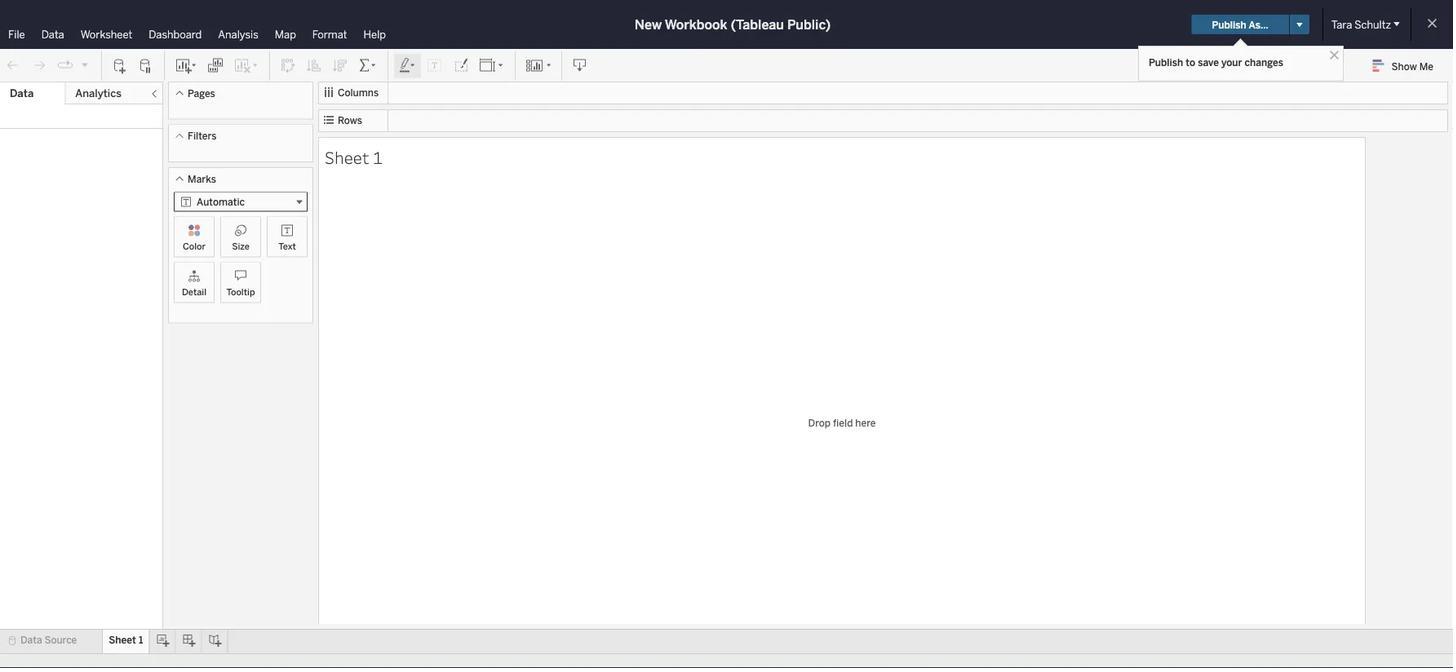 Task type: describe. For each thing, give the bounding box(es) containing it.
tooltip
[[226, 286, 255, 297]]

format
[[312, 28, 347, 41]]

map
[[275, 28, 296, 41]]

highlight image
[[398, 58, 417, 74]]

show labels image
[[427, 58, 443, 74]]

clear sheet image
[[233, 58, 259, 74]]

pause auto updates image
[[138, 58, 154, 74]]

new worksheet image
[[175, 58, 197, 74]]

pages
[[188, 87, 215, 99]]

1 vertical spatial 1
[[139, 634, 143, 646]]

color
[[183, 241, 206, 252]]

filters
[[188, 130, 216, 142]]

drop
[[808, 417, 831, 429]]

publish for publish to save your changes
[[1149, 56, 1183, 68]]

0 vertical spatial sheet
[[325, 146, 369, 168]]

sort ascending image
[[306, 58, 322, 74]]

tara schultz
[[1331, 18, 1391, 31]]

format workbook image
[[453, 58, 469, 74]]

help
[[364, 28, 386, 41]]

1 horizontal spatial replay animation image
[[80, 60, 90, 70]]

new data source image
[[112, 58, 128, 74]]

source
[[44, 634, 77, 646]]

2 vertical spatial data
[[20, 634, 42, 646]]

detail
[[182, 286, 206, 297]]

file
[[8, 28, 25, 41]]

publish as...
[[1212, 19, 1268, 30]]

new
[[635, 17, 662, 32]]

to
[[1186, 56, 1195, 68]]

swap rows and columns image
[[280, 58, 296, 74]]

size
[[232, 241, 250, 252]]

worksheet
[[81, 28, 132, 41]]

show me
[[1392, 60, 1433, 72]]

(tableau
[[731, 17, 784, 32]]

analysis
[[218, 28, 258, 41]]

field
[[833, 417, 853, 429]]

rows
[[338, 115, 362, 126]]

save
[[1198, 56, 1219, 68]]

text
[[278, 241, 296, 252]]

sort descending image
[[332, 58, 348, 74]]

columns
[[338, 87, 379, 99]]

close image
[[1327, 47, 1342, 63]]



Task type: locate. For each thing, give the bounding box(es) containing it.
schultz
[[1354, 18, 1391, 31]]

1 vertical spatial sheet
[[109, 634, 136, 646]]

dashboard
[[149, 28, 202, 41]]

0 vertical spatial 1
[[373, 146, 383, 168]]

duplicate image
[[207, 58, 224, 74]]

publish left as...
[[1212, 19, 1246, 30]]

0 vertical spatial data
[[41, 28, 64, 41]]

1 vertical spatial data
[[10, 87, 34, 100]]

publish for publish as...
[[1212, 19, 1246, 30]]

data up "redo" image
[[41, 28, 64, 41]]

1 horizontal spatial publish
[[1212, 19, 1246, 30]]

fit image
[[479, 58, 505, 74]]

0 vertical spatial publish
[[1212, 19, 1246, 30]]

0 horizontal spatial sheet
[[109, 634, 136, 646]]

1 vertical spatial publish
[[1149, 56, 1183, 68]]

as...
[[1249, 19, 1268, 30]]

sheet 1
[[325, 146, 383, 168], [109, 634, 143, 646]]

0 horizontal spatial sheet 1
[[109, 634, 143, 646]]

totals image
[[358, 58, 378, 74]]

sheet right 'source' on the bottom
[[109, 634, 136, 646]]

here
[[855, 417, 876, 429]]

1 horizontal spatial 1
[[373, 146, 383, 168]]

analytics
[[75, 87, 121, 100]]

drop field here
[[808, 417, 876, 429]]

1 horizontal spatial sheet 1
[[325, 146, 383, 168]]

1 right 'source' on the bottom
[[139, 634, 143, 646]]

sheet 1 down rows
[[325, 146, 383, 168]]

marks
[[188, 173, 216, 185]]

new workbook (tableau public)
[[635, 17, 831, 32]]

publish left 'to'
[[1149, 56, 1183, 68]]

replay animation image up analytics
[[80, 60, 90, 70]]

download image
[[572, 58, 588, 74]]

tara
[[1331, 18, 1352, 31]]

replay animation image right "redo" image
[[57, 57, 73, 74]]

1
[[373, 146, 383, 168], [139, 634, 143, 646]]

show me button
[[1365, 53, 1448, 78]]

1 vertical spatial sheet 1
[[109, 634, 143, 646]]

sheet 1 right 'source' on the bottom
[[109, 634, 143, 646]]

sheet
[[325, 146, 369, 168], [109, 634, 136, 646]]

public)
[[787, 17, 831, 32]]

workbook
[[665, 17, 727, 32]]

show
[[1392, 60, 1417, 72]]

data left 'source' on the bottom
[[20, 634, 42, 646]]

me
[[1419, 60, 1433, 72]]

undo image
[[5, 58, 21, 74]]

your
[[1221, 56, 1242, 68]]

sheet down rows
[[325, 146, 369, 168]]

data source
[[20, 634, 77, 646]]

0 horizontal spatial 1
[[139, 634, 143, 646]]

replay animation image
[[57, 57, 73, 74], [80, 60, 90, 70]]

publish inside publish as... button
[[1212, 19, 1246, 30]]

data down 'undo' icon
[[10, 87, 34, 100]]

changes
[[1245, 56, 1283, 68]]

redo image
[[31, 58, 47, 74]]

1 horizontal spatial sheet
[[325, 146, 369, 168]]

0 horizontal spatial publish
[[1149, 56, 1183, 68]]

collapse image
[[149, 89, 159, 99]]

publish as... button
[[1192, 15, 1289, 34]]

1 down columns
[[373, 146, 383, 168]]

publish to save your changes
[[1149, 56, 1283, 68]]

0 vertical spatial sheet 1
[[325, 146, 383, 168]]

0 horizontal spatial replay animation image
[[57, 57, 73, 74]]

data
[[41, 28, 64, 41], [10, 87, 34, 100], [20, 634, 42, 646]]

publish
[[1212, 19, 1246, 30], [1149, 56, 1183, 68]]

show/hide cards image
[[525, 58, 552, 74]]



Task type: vqa. For each thing, say whether or not it's contained in the screenshot.
WORKBOOK
yes



